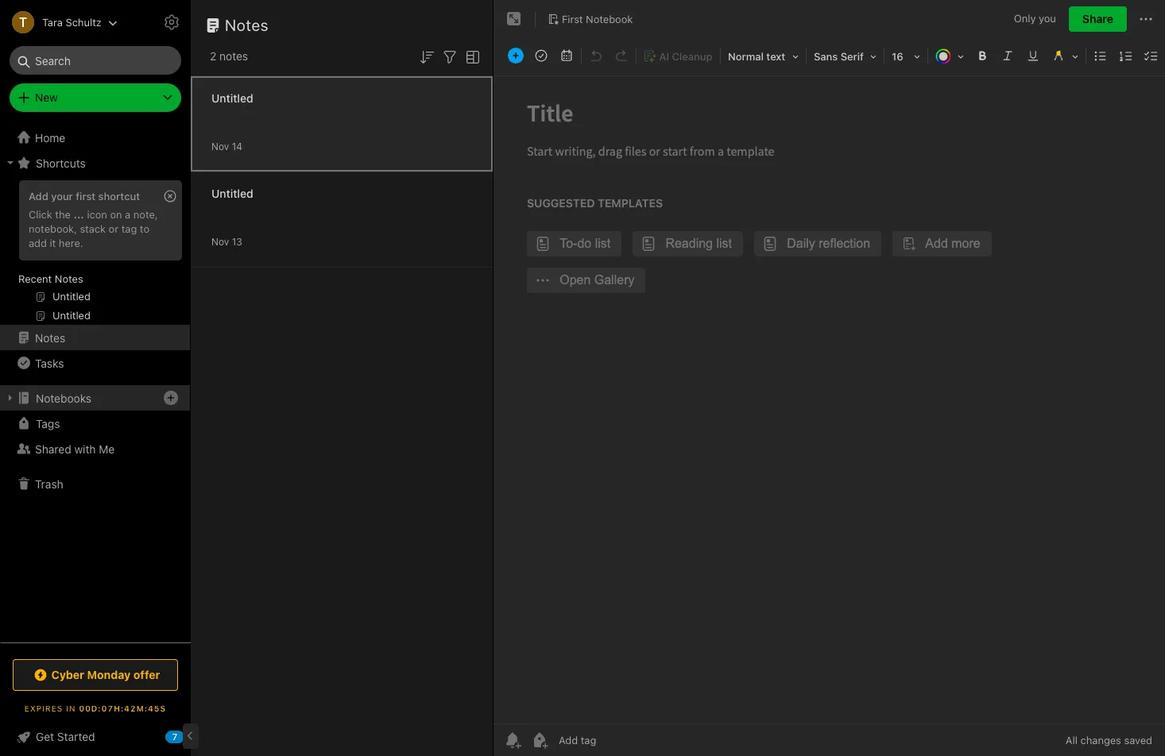 Task type: describe. For each thing, give the bounding box(es) containing it.
checklist image
[[1141, 45, 1163, 67]]

notebooks
[[36, 392, 92, 405]]

tasks
[[35, 357, 64, 370]]

nov 13
[[212, 236, 242, 248]]

2 notes
[[210, 49, 248, 63]]

00d:07h:42m:45s
[[79, 704, 166, 714]]

all
[[1066, 735, 1078, 747]]

group inside tree
[[0, 176, 190, 332]]

click the ...
[[29, 208, 84, 221]]

Font family field
[[809, 45, 883, 68]]

cyber monday offer
[[51, 669, 160, 682]]

1 vertical spatial notes
[[55, 273, 83, 285]]

2
[[210, 49, 217, 63]]

13
[[232, 236, 242, 248]]

first notebook
[[562, 12, 633, 25]]

notes
[[220, 49, 248, 63]]

first notebook button
[[542, 8, 639, 30]]

to
[[140, 223, 150, 235]]

shortcuts
[[36, 156, 86, 170]]

Note Editor text field
[[494, 76, 1166, 724]]

normal text
[[728, 50, 786, 63]]

notebook,
[[29, 223, 77, 235]]

Font size field
[[887, 45, 926, 68]]

text
[[767, 50, 786, 63]]

italic image
[[997, 45, 1019, 67]]

schultz
[[66, 16, 102, 28]]

first
[[562, 12, 583, 25]]

shared with me link
[[0, 437, 190, 462]]

tara
[[42, 16, 63, 28]]

Highlight field
[[1046, 45, 1085, 68]]

Add filters field
[[441, 46, 460, 67]]

calendar event image
[[556, 45, 578, 67]]

only you
[[1014, 12, 1057, 25]]

add filters image
[[441, 48, 460, 67]]

normal
[[728, 50, 764, 63]]

only
[[1014, 12, 1036, 25]]

tag
[[121, 223, 137, 235]]

notebook
[[586, 12, 633, 25]]

add
[[29, 237, 47, 250]]

Insert field
[[504, 45, 528, 67]]

Help and Learning task checklist field
[[0, 725, 191, 751]]

Heading level field
[[723, 45, 805, 68]]

new button
[[10, 83, 181, 112]]

home link
[[0, 125, 191, 150]]

View options field
[[460, 46, 483, 67]]

icon on a note, notebook, stack or tag to add it here.
[[29, 208, 158, 250]]

Search text field
[[21, 46, 170, 75]]

get
[[36, 731, 54, 744]]

share button
[[1069, 6, 1128, 32]]

click
[[29, 208, 52, 221]]

tara schultz
[[42, 16, 102, 28]]

tasks button
[[0, 351, 190, 376]]

untitled for 14
[[212, 91, 253, 105]]

7
[[172, 732, 178, 743]]

expires in 00d:07h:42m:45s
[[24, 704, 166, 714]]

get started
[[36, 731, 95, 744]]

14
[[232, 140, 242, 152]]

started
[[57, 731, 95, 744]]

shortcuts button
[[0, 150, 190, 176]]

numbered list image
[[1116, 45, 1138, 67]]

2 vertical spatial notes
[[35, 331, 65, 345]]

offer
[[133, 669, 160, 682]]

in
[[66, 704, 76, 714]]

your
[[51, 190, 73, 203]]

settings image
[[162, 13, 181, 32]]



Task type: locate. For each thing, give the bounding box(es) containing it.
monday
[[87, 669, 131, 682]]

bulleted list image
[[1090, 45, 1112, 67]]

home
[[35, 131, 65, 144]]

group
[[0, 176, 190, 332]]

note window element
[[494, 0, 1166, 757]]

shortcut
[[98, 190, 140, 203]]

me
[[99, 442, 115, 456]]

notebooks link
[[0, 386, 190, 411]]

untitled down 14 on the left top of the page
[[212, 186, 253, 200]]

...
[[74, 208, 84, 221]]

notes right recent
[[55, 273, 83, 285]]

shared with me
[[35, 442, 115, 456]]

nov for nov 14
[[212, 140, 229, 152]]

you
[[1039, 12, 1057, 25]]

notes up tasks
[[35, 331, 65, 345]]

tags
[[36, 417, 60, 431]]

nov for nov 13
[[212, 236, 229, 248]]

tags button
[[0, 411, 190, 437]]

Account field
[[0, 6, 117, 38]]

nov left 13 on the left
[[212, 236, 229, 248]]

add your first shortcut
[[29, 190, 140, 203]]

new
[[35, 91, 58, 104]]

stack
[[80, 223, 106, 235]]

untitled down notes
[[212, 91, 253, 105]]

Sort options field
[[417, 46, 437, 67]]

bold image
[[972, 45, 994, 67]]

expand note image
[[505, 10, 524, 29]]

or
[[109, 223, 119, 235]]

click to collapse image
[[185, 728, 197, 747]]

add tag image
[[530, 732, 549, 751]]

Font color field
[[930, 45, 970, 68]]

16
[[892, 50, 904, 63]]

notes up notes
[[225, 16, 269, 34]]

share
[[1083, 12, 1114, 25]]

nov 14
[[212, 140, 242, 152]]

1 vertical spatial nov
[[212, 236, 229, 248]]

trash link
[[0, 472, 190, 497]]

trash
[[35, 477, 63, 491]]

None search field
[[21, 46, 170, 75]]

icon
[[87, 208, 107, 221]]

recent notes
[[18, 273, 83, 285]]

a
[[125, 208, 131, 221]]

sans serif
[[814, 50, 864, 63]]

tree
[[0, 125, 191, 642]]

cyber monday offer button
[[13, 660, 178, 692]]

underline image
[[1023, 45, 1045, 67]]

saved
[[1125, 735, 1153, 747]]

1 untitled from the top
[[212, 91, 253, 105]]

2 untitled from the top
[[212, 186, 253, 200]]

0 vertical spatial nov
[[212, 140, 229, 152]]

it
[[50, 237, 56, 250]]

recent
[[18, 273, 52, 285]]

2 nov from the top
[[212, 236, 229, 248]]

note,
[[133, 208, 158, 221]]

notes
[[225, 16, 269, 34], [55, 273, 83, 285], [35, 331, 65, 345]]

here.
[[59, 237, 83, 250]]

0 vertical spatial untitled
[[212, 91, 253, 105]]

More actions field
[[1137, 6, 1156, 32]]

changes
[[1081, 735, 1122, 747]]

1 vertical spatial untitled
[[212, 186, 253, 200]]

expires
[[24, 704, 63, 714]]

cyber
[[51, 669, 84, 682]]

on
[[110, 208, 122, 221]]

notes link
[[0, 325, 190, 351]]

expand notebooks image
[[4, 392, 17, 405]]

more actions image
[[1137, 10, 1156, 29]]

sans
[[814, 50, 838, 63]]

tree containing home
[[0, 125, 191, 642]]

Add tag field
[[557, 734, 677, 748]]

nov left 14 on the left top of the page
[[212, 140, 229, 152]]

add a reminder image
[[503, 732, 522, 751]]

untitled for 13
[[212, 186, 253, 200]]

task image
[[530, 45, 553, 67]]

the
[[55, 208, 71, 221]]

shared
[[35, 442, 71, 456]]

add
[[29, 190, 48, 203]]

first
[[76, 190, 96, 203]]

untitled
[[212, 91, 253, 105], [212, 186, 253, 200]]

all changes saved
[[1066, 735, 1153, 747]]

0 vertical spatial notes
[[225, 16, 269, 34]]

1 nov from the top
[[212, 140, 229, 152]]

with
[[74, 442, 96, 456]]

group containing add your first shortcut
[[0, 176, 190, 332]]

nov
[[212, 140, 229, 152], [212, 236, 229, 248]]

serif
[[841, 50, 864, 63]]



Task type: vqa. For each thing, say whether or not it's contained in the screenshot.
remove
no



